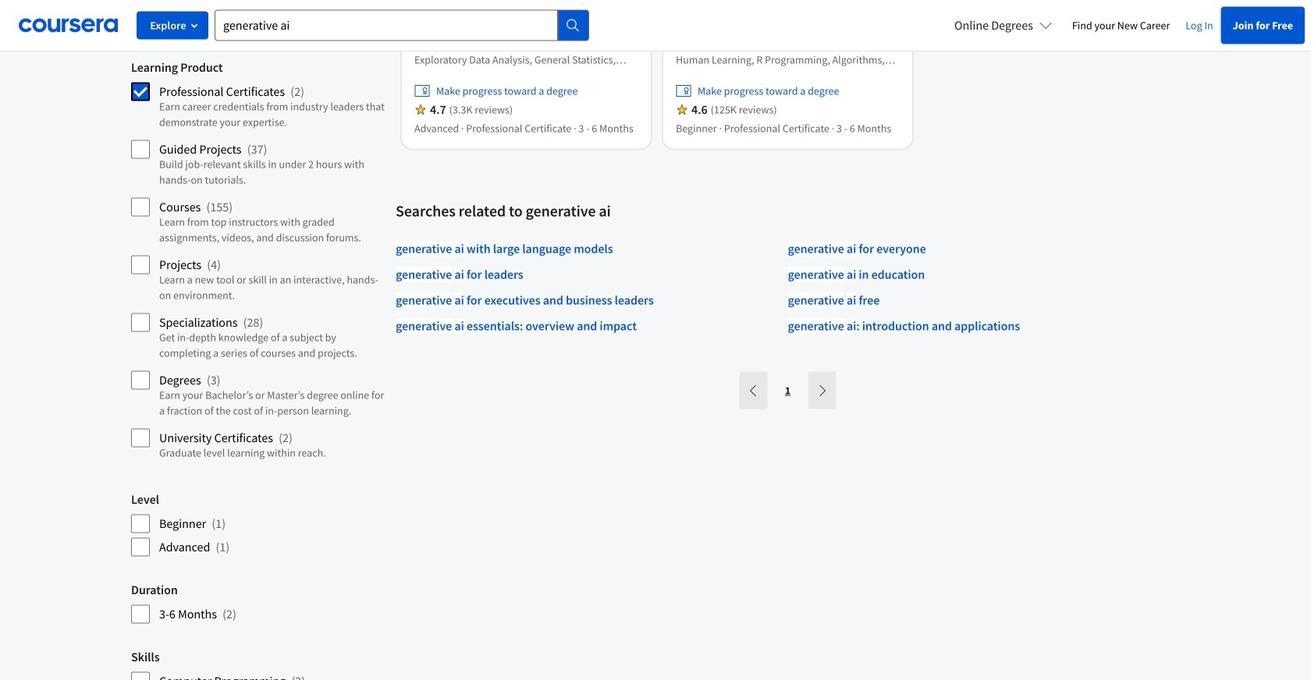 Task type: describe. For each thing, give the bounding box(es) containing it.
page navigation navigation
[[738, 372, 838, 409]]

3 group from the top
[[131, 583, 386, 625]]

What do you want to learn? text field
[[215, 10, 558, 41]]

4 group from the top
[[131, 650, 386, 681]]

2 group from the top
[[131, 492, 386, 558]]

(4.7 stars) element
[[430, 102, 446, 117]]



Task type: vqa. For each thing, say whether or not it's contained in the screenshot.
Introduction to design Introduction
no



Task type: locate. For each thing, give the bounding box(es) containing it.
group
[[131, 60, 386, 467], [131, 492, 386, 558], [131, 583, 386, 625], [131, 650, 386, 681]]

None search field
[[215, 10, 589, 41]]

(4.6 stars) element
[[692, 102, 708, 117]]

1 group from the top
[[131, 60, 386, 467]]

next page image
[[816, 385, 829, 397]]

previous page image
[[747, 385, 760, 397]]

coursera image
[[19, 13, 118, 38]]



